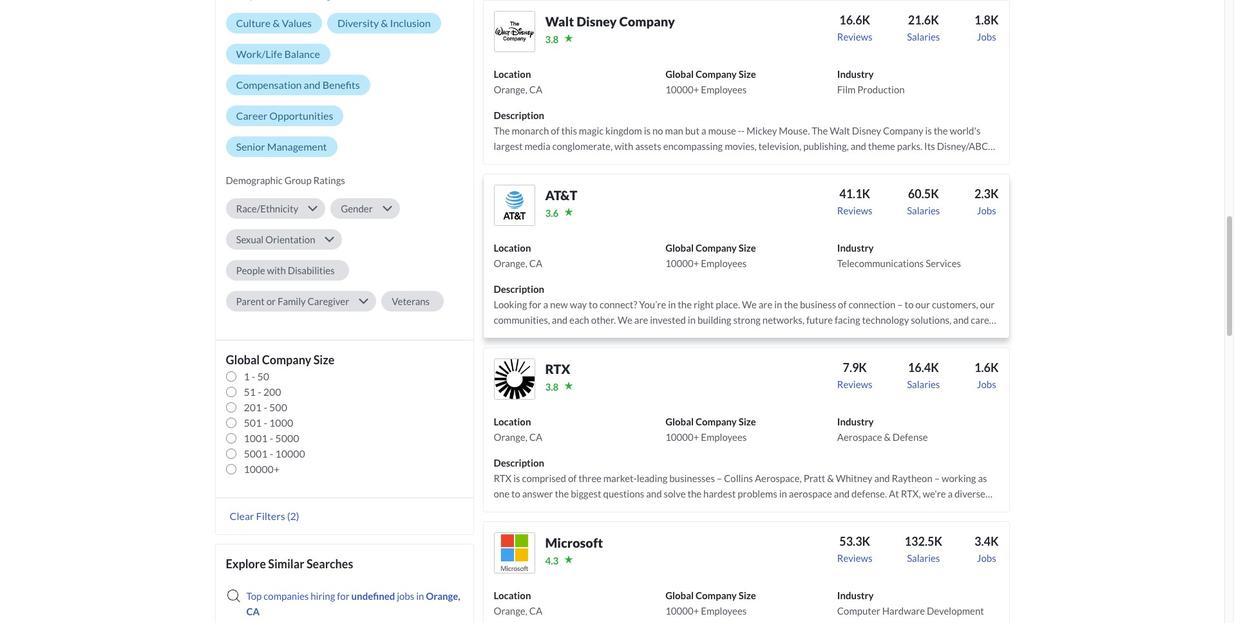 Task type: describe. For each thing, give the bounding box(es) containing it.
3.6
[[545, 207, 559, 219]]

size for at&t
[[739, 242, 756, 254]]

orange, for at&t
[[494, 258, 528, 269]]

company for at&t
[[696, 242, 737, 254]]

16.6k
[[840, 13, 871, 27]]

reviews for microsoft
[[838, 553, 873, 564]]

& for diversity
[[381, 17, 388, 29]]

diversity
[[338, 17, 379, 29]]

1.6k
[[975, 361, 999, 375]]

orange, for microsoft
[[494, 606, 528, 617]]

location orange, ca for rtx
[[494, 416, 543, 443]]

7.9k
[[843, 361, 867, 375]]

- for 5001
[[270, 448, 273, 460]]

132.5k
[[905, 535, 943, 549]]

telecommunications
[[838, 258, 924, 269]]

work/life balance
[[236, 48, 320, 60]]

description for walt disney company
[[494, 109, 545, 121]]

201
[[244, 401, 262, 414]]

microsoft image
[[494, 533, 535, 574]]

orange, inside orange, ca
[[426, 591, 461, 602]]

compensation and benefits
[[236, 79, 360, 91]]

4.3
[[545, 555, 559, 567]]

21.6k salaries
[[907, 13, 940, 42]]

7.9k reviews
[[838, 361, 873, 390]]

orange, ca
[[246, 591, 461, 618]]

top companies hiring for undefined jobs in
[[246, 591, 426, 602]]

1
[[244, 370, 250, 383]]

salaries for rtx
[[907, 379, 940, 390]]

undefined
[[352, 591, 395, 602]]

at&t
[[545, 187, 578, 203]]

compensation and benefits button
[[226, 75, 370, 95]]

global company size 10000+ employees for microsoft
[[666, 590, 756, 617]]

culture & values
[[236, 17, 312, 29]]

demographic
[[226, 175, 283, 186]]

1001 - 5000
[[244, 432, 299, 445]]

work/life
[[236, 48, 282, 60]]

53.3k reviews
[[838, 535, 873, 564]]

with
[[267, 265, 286, 276]]

location for microsoft
[[494, 590, 531, 602]]

salaries for microsoft
[[907, 553, 940, 564]]

ca inside orange, ca
[[246, 606, 260, 618]]

group
[[285, 175, 312, 186]]

ratings
[[314, 175, 345, 186]]

salaries for at&t
[[907, 205, 940, 216]]

global for microsoft
[[666, 590, 694, 602]]

clear filters (2)
[[230, 510, 299, 523]]

sexual orientation
[[236, 234, 315, 245]]

rtx
[[545, 361, 571, 377]]

3.4k
[[975, 535, 999, 549]]

global for rtx
[[666, 416, 694, 428]]

orange, for walt disney company
[[494, 84, 528, 95]]

5001 - 10000
[[244, 448, 305, 460]]

clear filters (2) button
[[226, 510, 303, 523]]

industry film production
[[838, 68, 905, 95]]

industry aerospace & defense
[[838, 416, 928, 443]]

microsoft
[[545, 535, 603, 551]]

- for 501
[[264, 417, 267, 429]]

location orange, ca for microsoft
[[494, 590, 543, 617]]

jobs for microsoft
[[977, 553, 997, 564]]

reviews for walt disney company
[[838, 31, 873, 42]]

reviews for at&t
[[838, 205, 873, 216]]

5001
[[244, 448, 268, 460]]

global for walt disney company
[[666, 68, 694, 80]]

& inside industry aerospace & defense
[[884, 432, 891, 443]]

career opportunities button
[[226, 106, 344, 126]]

industry computer hardware development
[[838, 590, 985, 617]]

management
[[267, 140, 327, 153]]

aerospace
[[838, 432, 882, 443]]

people with disabilities
[[236, 265, 335, 276]]

opportunities
[[270, 109, 333, 122]]

ca for microsoft
[[530, 606, 543, 617]]

global for at&t
[[666, 242, 694, 254]]

industry telecommunications services
[[838, 242, 961, 269]]

orientation
[[266, 234, 315, 245]]

- for 51
[[258, 386, 261, 398]]

41.1k
[[840, 187, 871, 201]]

employees for microsoft
[[701, 606, 747, 617]]

global company size 10000+ employees for walt disney company
[[666, 68, 756, 95]]

location orange, ca for walt disney company
[[494, 68, 543, 95]]

industry for microsoft
[[838, 590, 874, 602]]

industry for at&t
[[838, 242, 874, 254]]

demographic group ratings
[[226, 175, 345, 186]]

services
[[926, 258, 961, 269]]

employees for at&t
[[701, 258, 747, 269]]

senior management button
[[226, 137, 337, 157]]

walt
[[545, 13, 574, 29]]

16.6k reviews
[[838, 13, 873, 42]]

walt disney company image
[[494, 11, 535, 52]]

culture & values button
[[226, 13, 322, 33]]

employees for walt disney company
[[701, 84, 747, 95]]

10000+ for microsoft
[[666, 606, 699, 617]]

jobs
[[397, 591, 414, 602]]

reviews for rtx
[[838, 379, 873, 390]]

compensation
[[236, 79, 302, 91]]

family
[[278, 296, 306, 307]]

parent or family caregiver
[[236, 296, 349, 307]]

career
[[236, 109, 268, 122]]

501
[[244, 417, 262, 429]]

size for microsoft
[[739, 590, 756, 602]]

film
[[838, 84, 856, 95]]

top
[[246, 591, 262, 602]]

2.3k jobs
[[975, 187, 999, 216]]

rtx image
[[494, 359, 535, 400]]

10000+ for at&t
[[666, 258, 699, 269]]

work/life balance button
[[226, 44, 330, 64]]

in
[[416, 591, 424, 602]]

defense
[[893, 432, 928, 443]]

53.3k
[[840, 535, 871, 549]]

501 - 1000
[[244, 417, 293, 429]]

at&t image
[[494, 185, 535, 226]]

ca for rtx
[[530, 432, 543, 443]]

132.5k salaries
[[905, 535, 943, 564]]

development
[[927, 606, 985, 617]]



Task type: locate. For each thing, give the bounding box(es) containing it.
3 description from the top
[[494, 457, 545, 469]]

4 location from the top
[[494, 590, 531, 602]]

- right 501
[[264, 417, 267, 429]]

1001
[[244, 432, 268, 445]]

location for walt disney company
[[494, 68, 531, 80]]

1 industry from the top
[[838, 68, 874, 80]]

60.5k salaries
[[907, 187, 940, 216]]

jobs
[[977, 31, 997, 42], [977, 205, 997, 216], [977, 379, 997, 390], [977, 553, 997, 564]]

location down at&t image
[[494, 242, 531, 254]]

industry for rtx
[[838, 416, 874, 428]]

ca down rtx image
[[530, 432, 543, 443]]

company for walt disney company
[[696, 68, 737, 80]]

(2)
[[287, 510, 299, 523]]

200
[[263, 386, 281, 398]]

computer
[[838, 606, 881, 617]]

global company size 10000+ employees
[[666, 68, 756, 95], [666, 242, 756, 269], [666, 416, 756, 443], [666, 590, 756, 617]]

salaries down 132.5k
[[907, 553, 940, 564]]

industry inside industry film production
[[838, 68, 874, 80]]

2 description from the top
[[494, 283, 545, 295]]

salaries down 21.6k
[[907, 31, 940, 42]]

10000+ for rtx
[[666, 432, 699, 443]]

description for at&t
[[494, 283, 545, 295]]

diversity & inclusion
[[338, 17, 431, 29]]

51
[[244, 386, 256, 398]]

parent
[[236, 296, 265, 307]]

1 location orange, ca from the top
[[494, 68, 543, 95]]

global company size 10000+ employees for rtx
[[666, 416, 756, 443]]

reviews down 7.9k
[[838, 379, 873, 390]]

hiring
[[311, 591, 335, 602]]

description for rtx
[[494, 457, 545, 469]]

2 3.8 from the top
[[545, 381, 559, 393]]

reviews
[[838, 31, 873, 42], [838, 205, 873, 216], [838, 379, 873, 390], [838, 553, 873, 564]]

- left 5000
[[270, 432, 273, 445]]

2 salaries from the top
[[907, 205, 940, 216]]

0 vertical spatial description
[[494, 109, 545, 121]]

reviews down 41.1k
[[838, 205, 873, 216]]

for
[[337, 591, 350, 602]]

3 reviews from the top
[[838, 379, 873, 390]]

people
[[236, 265, 265, 276]]

& for culture
[[273, 17, 280, 29]]

senior
[[236, 140, 265, 153]]

60.5k
[[908, 187, 939, 201]]

jobs inside 2.3k jobs
[[977, 205, 997, 216]]

4 industry from the top
[[838, 590, 874, 602]]

location orange, ca for at&t
[[494, 242, 543, 269]]

& inside button
[[273, 17, 280, 29]]

ca down microsoft image
[[530, 606, 543, 617]]

1 reviews from the top
[[838, 31, 873, 42]]

industry inside the industry computer hardware development
[[838, 590, 874, 602]]

& inside "button"
[[381, 17, 388, 29]]

jobs inside 3.4k jobs
[[977, 553, 997, 564]]

- right 201
[[264, 401, 267, 414]]

orange, for rtx
[[494, 432, 528, 443]]

2 vertical spatial description
[[494, 457, 545, 469]]

companies
[[264, 591, 309, 602]]

1 employees from the top
[[701, 84, 747, 95]]

employees for rtx
[[701, 432, 747, 443]]

global company size
[[226, 353, 335, 367]]

gender
[[341, 203, 373, 215]]

500
[[269, 401, 287, 414]]

location for at&t
[[494, 242, 531, 254]]

2 horizontal spatial &
[[884, 432, 891, 443]]

4 global company size 10000+ employees from the top
[[666, 590, 756, 617]]

company for microsoft
[[696, 590, 737, 602]]

3.8 down 'walt'
[[545, 33, 559, 45]]

size for walt disney company
[[739, 68, 756, 80]]

employees
[[701, 84, 747, 95], [701, 258, 747, 269], [701, 432, 747, 443], [701, 606, 747, 617]]

filters
[[256, 510, 285, 523]]

3 employees from the top
[[701, 432, 747, 443]]

location orange, ca down at&t image
[[494, 242, 543, 269]]

& left inclusion in the left top of the page
[[381, 17, 388, 29]]

orange, down rtx image
[[494, 432, 528, 443]]

1 description from the top
[[494, 109, 545, 121]]

explore
[[226, 557, 266, 571]]

salaries down the 16.4k
[[907, 379, 940, 390]]

50
[[257, 370, 269, 383]]

jobs for walt disney company
[[977, 31, 997, 42]]

or
[[267, 296, 276, 307]]

1 jobs from the top
[[977, 31, 997, 42]]

- down the 1001 - 5000
[[270, 448, 273, 460]]

2 location orange, ca from the top
[[494, 242, 543, 269]]

- for 1001
[[270, 432, 273, 445]]

jobs for at&t
[[977, 205, 997, 216]]

4 location orange, ca from the top
[[494, 590, 543, 617]]

jobs inside 1.8k jobs
[[977, 31, 997, 42]]

location orange, ca down microsoft image
[[494, 590, 543, 617]]

location down walt disney company image
[[494, 68, 531, 80]]

culture
[[236, 17, 271, 29]]

caregiver
[[308, 296, 349, 307]]

51 - 200
[[244, 386, 281, 398]]

reviews down 16.6k
[[838, 31, 873, 42]]

salaries for walt disney company
[[907, 31, 940, 42]]

industry inside industry aerospace & defense
[[838, 416, 874, 428]]

& left defense
[[884, 432, 891, 443]]

and
[[304, 79, 321, 91]]

location orange, ca down rtx image
[[494, 416, 543, 443]]

orange,
[[494, 84, 528, 95], [494, 258, 528, 269], [494, 432, 528, 443], [426, 591, 461, 602], [494, 606, 528, 617]]

salaries inside the 132.5k salaries
[[907, 553, 940, 564]]

1 vertical spatial description
[[494, 283, 545, 295]]

career opportunities
[[236, 109, 333, 122]]

industry up telecommunications
[[838, 242, 874, 254]]

0 horizontal spatial &
[[273, 17, 280, 29]]

industry inside industry telecommunications services
[[838, 242, 874, 254]]

ca for walt disney company
[[530, 84, 543, 95]]

company
[[620, 13, 675, 29], [696, 68, 737, 80], [696, 242, 737, 254], [262, 353, 311, 367], [696, 416, 737, 428], [696, 590, 737, 602]]

location down rtx image
[[494, 416, 531, 428]]

1 - 50
[[244, 370, 269, 383]]

values
[[282, 17, 312, 29]]

global company size 10000+ employees for at&t
[[666, 242, 756, 269]]

jobs down 1.8k
[[977, 31, 997, 42]]

2 location from the top
[[494, 242, 531, 254]]

4 employees from the top
[[701, 606, 747, 617]]

3.8 for walt disney company
[[545, 33, 559, 45]]

production
[[858, 84, 905, 95]]

salaries down 60.5k
[[907, 205, 940, 216]]

1 vertical spatial 3.8
[[545, 381, 559, 393]]

location for rtx
[[494, 416, 531, 428]]

reviews down the '53.3k'
[[838, 553, 873, 564]]

10000+ for walt disney company
[[666, 84, 699, 95]]

2 global company size 10000+ employees from the top
[[666, 242, 756, 269]]

- right 51
[[258, 386, 261, 398]]

location
[[494, 68, 531, 80], [494, 242, 531, 254], [494, 416, 531, 428], [494, 590, 531, 602]]

jobs down '2.3k'
[[977, 205, 997, 216]]

jobs down 1.6k
[[977, 379, 997, 390]]

location orange, ca down walt disney company image
[[494, 68, 543, 95]]

veterans
[[392, 296, 430, 307]]

sexual
[[236, 234, 264, 245]]

3 salaries from the top
[[907, 379, 940, 390]]

company for rtx
[[696, 416, 737, 428]]

1000
[[269, 417, 293, 429]]

3.8 for rtx
[[545, 381, 559, 393]]

& left values
[[273, 17, 280, 29]]

1 location from the top
[[494, 68, 531, 80]]

- for 201
[[264, 401, 267, 414]]

16.4k
[[908, 361, 939, 375]]

1.8k
[[975, 13, 999, 27]]

21.6k
[[908, 13, 939, 27]]

walt disney company
[[545, 13, 675, 29]]

3.8
[[545, 33, 559, 45], [545, 381, 559, 393]]

ca
[[530, 84, 543, 95], [530, 258, 543, 269], [530, 432, 543, 443], [530, 606, 543, 617], [246, 606, 260, 618]]

industry
[[838, 68, 874, 80], [838, 242, 874, 254], [838, 416, 874, 428], [838, 590, 874, 602]]

size for rtx
[[739, 416, 756, 428]]

3 global company size 10000+ employees from the top
[[666, 416, 756, 443]]

4 jobs from the top
[[977, 553, 997, 564]]

3 location from the top
[[494, 416, 531, 428]]

3.4k jobs
[[975, 535, 999, 564]]

disney
[[577, 13, 617, 29]]

4 salaries from the top
[[907, 553, 940, 564]]

&
[[273, 17, 280, 29], [381, 17, 388, 29], [884, 432, 891, 443]]

2 employees from the top
[[701, 258, 747, 269]]

2 reviews from the top
[[838, 205, 873, 216]]

3 industry from the top
[[838, 416, 874, 428]]

senior management
[[236, 140, 327, 153]]

- for 1
[[252, 370, 255, 383]]

5000
[[275, 432, 299, 445]]

searches
[[307, 557, 353, 571]]

1 global company size 10000+ employees from the top
[[666, 68, 756, 95]]

0 vertical spatial 3.8
[[545, 33, 559, 45]]

benefits
[[323, 79, 360, 91]]

description
[[494, 109, 545, 121], [494, 283, 545, 295], [494, 457, 545, 469]]

1 horizontal spatial &
[[381, 17, 388, 29]]

jobs down 3.4k
[[977, 553, 997, 564]]

3 location orange, ca from the top
[[494, 416, 543, 443]]

ca down at&t image
[[530, 258, 543, 269]]

orange, down microsoft image
[[494, 606, 528, 617]]

orange, down walt disney company image
[[494, 84, 528, 95]]

1.8k jobs
[[975, 13, 999, 42]]

16.4k salaries
[[907, 361, 940, 390]]

2 industry from the top
[[838, 242, 874, 254]]

industry up film
[[838, 68, 874, 80]]

hardware
[[883, 606, 925, 617]]

jobs for rtx
[[977, 379, 997, 390]]

industry for walt disney company
[[838, 68, 874, 80]]

similar
[[268, 557, 304, 571]]

10000+
[[666, 84, 699, 95], [666, 258, 699, 269], [666, 432, 699, 443], [244, 463, 280, 475], [666, 606, 699, 617]]

1 3.8 from the top
[[545, 33, 559, 45]]

orange, down at&t image
[[494, 258, 528, 269]]

3.8 down 'rtx'
[[545, 381, 559, 393]]

ca down top
[[246, 606, 260, 618]]

disabilities
[[288, 265, 335, 276]]

4 reviews from the top
[[838, 553, 873, 564]]

3 jobs from the top
[[977, 379, 997, 390]]

- right 1
[[252, 370, 255, 383]]

diversity & inclusion button
[[327, 13, 441, 33]]

1 salaries from the top
[[907, 31, 940, 42]]

ca down walt disney company image
[[530, 84, 543, 95]]

2 jobs from the top
[[977, 205, 997, 216]]

ca for at&t
[[530, 258, 543, 269]]

clear
[[230, 510, 254, 523]]

orange, right 'in'
[[426, 591, 461, 602]]

size
[[739, 68, 756, 80], [739, 242, 756, 254], [314, 353, 335, 367], [739, 416, 756, 428], [739, 590, 756, 602]]

industry up computer
[[838, 590, 874, 602]]

location down microsoft image
[[494, 590, 531, 602]]

global
[[666, 68, 694, 80], [666, 242, 694, 254], [226, 353, 260, 367], [666, 416, 694, 428], [666, 590, 694, 602]]

jobs inside 1.6k jobs
[[977, 379, 997, 390]]

201 - 500
[[244, 401, 287, 414]]

industry up 'aerospace'
[[838, 416, 874, 428]]



Task type: vqa. For each thing, say whether or not it's contained in the screenshot.


